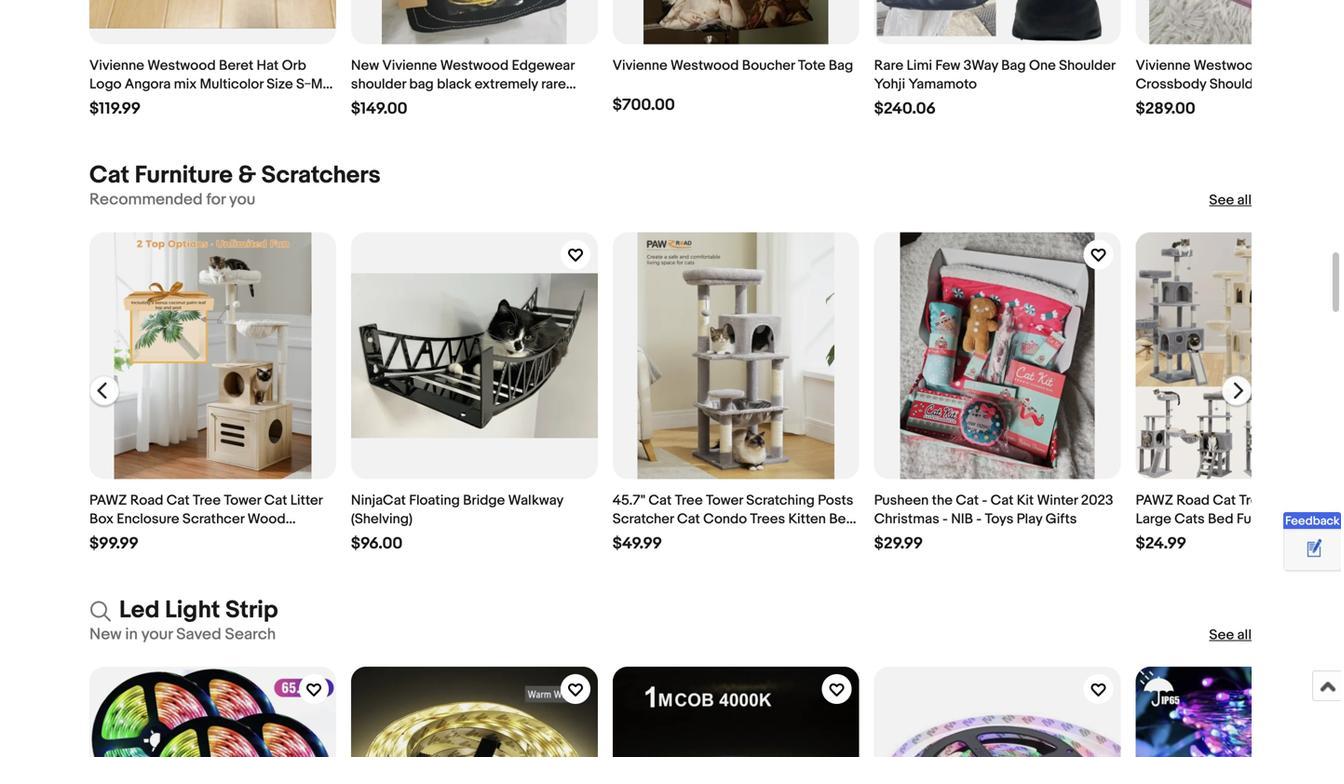 Task type: vqa. For each thing, say whether or not it's contained in the screenshot.
the regular
no



Task type: describe. For each thing, give the bounding box(es) containing it.
westwood for $119.99
[[147, 57, 216, 74]]

black
[[437, 76, 472, 93]]

litter
[[290, 492, 323, 509]]

shoulder inside rare limi few 3way bag one shoulder yohji yamamoto $240.06
[[1059, 57, 1116, 74]]

cat furniture & scratchers link
[[89, 161, 381, 190]]

few
[[936, 57, 961, 74]]

winter
[[1037, 492, 1078, 509]]

your
[[141, 625, 173, 645]]

wood
[[248, 511, 286, 528]]

pawz for $99.99
[[89, 492, 127, 509]]

yamamoto
[[909, 76, 977, 93]]

recommended for you
[[89, 190, 255, 210]]

scratchers
[[261, 161, 381, 190]]

rare
[[874, 57, 904, 74]]

45.7" cat tree tower scratching posts scratcher cat condo trees kitten bed toys
[[613, 492, 855, 546]]

in
[[125, 625, 138, 645]]

$99.99 text field
[[89, 534, 139, 554]]

$49.99
[[613, 534, 662, 554]]

vivienne for $119.99
[[89, 57, 144, 74]]

$289.00
[[1136, 99, 1196, 119]]

play
[[1017, 511, 1043, 528]]

cat inside pawz road cat tree tower cond
[[1213, 492, 1236, 509]]

rare limi few 3way bag one shoulder yohji yamamoto $240.06
[[874, 57, 1116, 119]]

bridge
[[463, 492, 505, 509]]

toys for 45.7" cat tree tower scratching posts scratcher cat condo trees kitten bed toys
[[613, 529, 641, 546]]

light
[[165, 596, 220, 625]]

45.7"
[[613, 492, 646, 509]]

$96.00
[[351, 534, 403, 554]]

edgewear
[[512, 57, 575, 74]]

(shelving)
[[351, 511, 413, 528]]

see for led light strip
[[1210, 627, 1234, 643]]

bed inside 45.7" cat tree tower scratching posts scratcher cat condo trees kitten bed toys
[[829, 511, 855, 528]]

camera
[[1269, 76, 1320, 93]]

kit
[[1017, 492, 1034, 509]]

all for led light strip
[[1238, 627, 1252, 643]]

new vivienne westwood edgewear shoulder bag black extremely rare japan
[[351, 57, 575, 111]]

gifts
[[1046, 511, 1077, 528]]

$700.00
[[613, 96, 675, 115]]

new for new vivienne westwood edgewear shoulder bag black extremely rare japan
[[351, 57, 379, 74]]

led
[[119, 596, 160, 625]]

furniture inside pawz road cat tree tower cat litter box enclosure scrathcer wood furniture bed
[[89, 529, 146, 546]]

toys for pusheen the cat - cat kit winter 2023 christmas - nib - toys play gifts $29.99
[[985, 511, 1014, 528]]

nib
[[951, 511, 973, 528]]

condo
[[703, 511, 747, 528]]

see all for led light strip
[[1210, 627, 1252, 643]]

vivienne westwood boucher tote bag
[[613, 57, 853, 74]]

bag
[[409, 76, 434, 93]]

saved
[[176, 625, 221, 645]]

extremely
[[475, 76, 538, 93]]

led light strip
[[119, 596, 278, 625]]

japan
[[351, 95, 389, 111]]

tree for $24.99
[[1239, 492, 1267, 509]]

beret
[[219, 57, 254, 74]]

$24.99
[[1136, 534, 1187, 554]]

new in your saved search element
[[89, 625, 276, 645]]

bag for rare limi few 3way bag one shoulder yohji yamamoto $240.06
[[1002, 57, 1026, 74]]

adjustable
[[89, 95, 156, 111]]

$149.00
[[351, 99, 408, 119]]

westwood inside new vivienne westwood edgewear shoulder bag black extremely rare japan
[[440, 57, 509, 74]]

$49.99 text field
[[613, 534, 662, 554]]

all for cat furniture & scratchers
[[1238, 192, 1252, 209]]

strip
[[225, 596, 278, 625]]

new in your saved search
[[89, 625, 276, 645]]

size
[[267, 76, 293, 93]]

walkway
[[508, 492, 563, 509]]

bed inside pawz road cat tree tower cat litter box enclosure scrathcer wood furniture bed
[[149, 529, 174, 546]]

vivienne westwood beret hat orb logo angora mix multicolor size sｰm adjustable
[[89, 57, 323, 111]]

scratcher
[[613, 511, 674, 528]]

bag inside vivienne westwood women's crossbody shoulder camera bag saffiano leather pink
[[1323, 76, 1341, 93]]

tower inside 45.7" cat tree tower scratching posts scratcher cat condo trees kitten bed toys
[[706, 492, 743, 509]]

sｰm
[[296, 76, 323, 93]]

road for $24.99
[[1177, 492, 1210, 509]]

recommended
[[89, 190, 203, 210]]

mix
[[174, 76, 197, 93]]

$29.99
[[874, 534, 923, 554]]

shoulder
[[351, 76, 406, 93]]

tree for $99.99
[[193, 492, 221, 509]]

led light strip link
[[89, 596, 278, 625]]

ninjacat floating bridge walkway (shelving) $96.00
[[351, 492, 563, 554]]

$700.00 text field
[[613, 96, 675, 115]]



Task type: locate. For each thing, give the bounding box(es) containing it.
bed down the posts on the bottom right of page
[[829, 511, 855, 528]]

westwood
[[147, 57, 216, 74], [440, 57, 509, 74], [671, 57, 739, 74], [1194, 57, 1262, 74]]

2 see from the top
[[1210, 627, 1234, 643]]

yohji
[[874, 76, 906, 93]]

1 horizontal spatial toys
[[985, 511, 1014, 528]]

toys
[[985, 511, 1014, 528], [613, 529, 641, 546]]

tower inside pawz road cat tree tower cat litter box enclosure scrathcer wood furniture bed
[[224, 492, 261, 509]]

pink
[[1242, 95, 1268, 111]]

tower for $99.99
[[224, 492, 261, 509]]

$24.99 text field
[[1136, 534, 1187, 554]]

0 horizontal spatial toys
[[613, 529, 641, 546]]

vivienne for $700.00
[[613, 57, 668, 74]]

shoulder inside vivienne westwood women's crossbody shoulder camera bag saffiano leather pink
[[1210, 76, 1266, 93]]

2 tree from the left
[[675, 492, 703, 509]]

scratching
[[746, 492, 815, 509]]

1 horizontal spatial bag
[[1002, 57, 1026, 74]]

westwood up leather
[[1194, 57, 1262, 74]]

bag right camera
[[1323, 76, 1341, 93]]

christmas
[[874, 511, 940, 528]]

1 vertical spatial see all link
[[1210, 626, 1252, 644]]

2 all from the top
[[1238, 627, 1252, 643]]

0 horizontal spatial tree
[[193, 492, 221, 509]]

$240.06 text field
[[874, 99, 936, 119]]

1 vertical spatial see all
[[1210, 627, 1252, 643]]

westwood inside vivienne westwood women's crossbody shoulder camera bag saffiano leather pink
[[1194, 57, 1262, 74]]

orb
[[282, 57, 306, 74]]

new up shoulder
[[351, 57, 379, 74]]

trees
[[750, 511, 785, 528]]

1 horizontal spatial tower
[[706, 492, 743, 509]]

pawz road cat tree tower cond
[[1136, 492, 1341, 546]]

see all for cat furniture & scratchers
[[1210, 192, 1252, 209]]

tree inside pawz road cat tree tower cond
[[1239, 492, 1267, 509]]

0 vertical spatial all
[[1238, 192, 1252, 209]]

saffiano
[[1136, 95, 1188, 111]]

multicolor
[[200, 76, 264, 93]]

westwood for $700.00
[[671, 57, 739, 74]]

0 horizontal spatial bag
[[829, 57, 853, 74]]

0 vertical spatial see all
[[1210, 192, 1252, 209]]

$119.99 text field
[[89, 99, 141, 119]]

2 road from the left
[[1177, 492, 1210, 509]]

1 tower from the left
[[224, 492, 261, 509]]

new for new in your saved search
[[89, 625, 122, 645]]

shoulder up 'pink'
[[1210, 76, 1266, 93]]

furniture
[[135, 161, 233, 190], [89, 529, 146, 546]]

one
[[1029, 57, 1056, 74]]

vivienne up crossbody
[[1136, 57, 1191, 74]]

pawz
[[89, 492, 127, 509], [1136, 492, 1174, 509]]

see all link
[[1210, 191, 1252, 210], [1210, 626, 1252, 644]]

1 horizontal spatial road
[[1177, 492, 1210, 509]]

tote
[[798, 57, 826, 74]]

2023
[[1081, 492, 1114, 509]]

vivienne up $700.00 text field
[[613, 57, 668, 74]]

0 vertical spatial see
[[1210, 192, 1234, 209]]

tree inside 45.7" cat tree tower scratching posts scratcher cat condo trees kitten bed toys
[[675, 492, 703, 509]]

vivienne inside new vivienne westwood edgewear shoulder bag black extremely rare japan
[[382, 57, 437, 74]]

logo
[[89, 76, 122, 93]]

1 see from the top
[[1210, 192, 1234, 209]]

you
[[229, 190, 255, 210]]

cat furniture & scratchers
[[89, 161, 381, 190]]

bag
[[829, 57, 853, 74], [1002, 57, 1026, 74], [1323, 76, 1341, 93]]

road
[[130, 492, 163, 509], [1177, 492, 1210, 509]]

road for $99.99
[[130, 492, 163, 509]]

crossbody
[[1136, 76, 1207, 93]]

1 road from the left
[[130, 492, 163, 509]]

hat
[[257, 57, 279, 74]]

1 horizontal spatial pawz
[[1136, 492, 1174, 509]]

posts
[[818, 492, 854, 509]]

2 westwood from the left
[[440, 57, 509, 74]]

1 vertical spatial see
[[1210, 627, 1234, 643]]

3way
[[964, 57, 998, 74]]

vivienne for $289.00
[[1136, 57, 1191, 74]]

vivienne
[[89, 57, 144, 74], [382, 57, 437, 74], [613, 57, 668, 74], [1136, 57, 1191, 74]]

boucher
[[742, 57, 795, 74]]

tower
[[224, 492, 261, 509], [706, 492, 743, 509], [1270, 492, 1308, 509]]

1 vertical spatial toys
[[613, 529, 641, 546]]

$29.99 text field
[[874, 534, 923, 554]]

-
[[982, 492, 988, 509], [943, 511, 948, 528], [977, 511, 982, 528]]

tower up wood at the left bottom of the page
[[224, 492, 261, 509]]

- left kit
[[982, 492, 988, 509]]

3 westwood from the left
[[671, 57, 739, 74]]

cond
[[1311, 492, 1341, 509]]

toys inside 45.7" cat tree tower scratching posts scratcher cat condo trees kitten bed toys
[[613, 529, 641, 546]]

feedback
[[1286, 514, 1340, 529]]

tree inside pawz road cat tree tower cat litter box enclosure scrathcer wood furniture bed
[[193, 492, 221, 509]]

0 horizontal spatial tower
[[224, 492, 261, 509]]

$96.00 text field
[[351, 534, 403, 554]]

shoulder right one
[[1059, 57, 1116, 74]]

1 vertical spatial furniture
[[89, 529, 146, 546]]

bag right "tote"
[[829, 57, 853, 74]]

westwood inside vivienne westwood beret hat orb logo angora mix multicolor size sｰm adjustable
[[147, 57, 216, 74]]

box
[[89, 511, 114, 528]]

pawz for $24.99
[[1136, 492, 1174, 509]]

enclosure
[[117, 511, 179, 528]]

0 vertical spatial furniture
[[135, 161, 233, 190]]

see for cat furniture & scratchers
[[1210, 192, 1234, 209]]

1 westwood from the left
[[147, 57, 216, 74]]

0 horizontal spatial shoulder
[[1059, 57, 1116, 74]]

road up "enclosure"
[[130, 492, 163, 509]]

toys inside "pusheen the cat - cat kit winter 2023 christmas - nib - toys play gifts $29.99"
[[985, 511, 1014, 528]]

tree
[[193, 492, 221, 509], [675, 492, 703, 509], [1239, 492, 1267, 509]]

the
[[932, 492, 953, 509]]

2 tower from the left
[[706, 492, 743, 509]]

see all link for cat furniture & scratchers
[[1210, 191, 1252, 210]]

2 horizontal spatial tower
[[1270, 492, 1308, 509]]

0 vertical spatial see all link
[[1210, 191, 1252, 210]]

vivienne westwood women's crossbody shoulder camera bag saffiano leather pink
[[1136, 57, 1341, 111]]

bed down "enclosure"
[[149, 529, 174, 546]]

1 see all from the top
[[1210, 192, 1252, 209]]

westwood up black
[[440, 57, 509, 74]]

vivienne up logo
[[89, 57, 144, 74]]

road up $24.99
[[1177, 492, 1210, 509]]

see all link for led light strip
[[1210, 626, 1252, 644]]

new inside new vivienne westwood edgewear shoulder bag black extremely rare japan
[[351, 57, 379, 74]]

new left in
[[89, 625, 122, 645]]

pawz road cat tree tower cat litter box enclosure scrathcer wood furniture bed
[[89, 492, 323, 546]]

1 vertical spatial bed
[[149, 529, 174, 546]]

search
[[225, 625, 276, 645]]

pawz up $24.99
[[1136, 492, 1174, 509]]

tower for $24.99
[[1270, 492, 1308, 509]]

3 tower from the left
[[1270, 492, 1308, 509]]

0 vertical spatial shoulder
[[1059, 57, 1116, 74]]

&
[[238, 161, 256, 190]]

road inside pawz road cat tree tower cond
[[1177, 492, 1210, 509]]

tree right 45.7"
[[675, 492, 703, 509]]

2 see all from the top
[[1210, 627, 1252, 643]]

new inside new in your saved search element
[[89, 625, 122, 645]]

4 westwood from the left
[[1194, 57, 1262, 74]]

tower inside pawz road cat tree tower cond
[[1270, 492, 1308, 509]]

1 see all link from the top
[[1210, 191, 1252, 210]]

ninjacat
[[351, 492, 406, 509]]

bed
[[829, 511, 855, 528], [149, 529, 174, 546]]

shoulder
[[1059, 57, 1116, 74], [1210, 76, 1266, 93]]

vivienne inside vivienne westwood beret hat orb logo angora mix multicolor size sｰm adjustable
[[89, 57, 144, 74]]

floating
[[409, 492, 460, 509]]

all
[[1238, 192, 1252, 209], [1238, 627, 1252, 643]]

0 vertical spatial new
[[351, 57, 379, 74]]

vivienne inside vivienne westwood women's crossbody shoulder camera bag saffiano leather pink
[[1136, 57, 1191, 74]]

$149.00 text field
[[351, 99, 408, 119]]

1 vertical spatial all
[[1238, 627, 1252, 643]]

- right nib on the bottom right of the page
[[977, 511, 982, 528]]

pawz up the box
[[89, 492, 127, 509]]

pawz inside pawz road cat tree tower cond
[[1136, 492, 1174, 509]]

for
[[206, 190, 226, 210]]

vivienne up 'bag' at the left top of the page
[[382, 57, 437, 74]]

2 vivienne from the left
[[382, 57, 437, 74]]

pusheen
[[874, 492, 929, 509]]

bag for vivienne westwood boucher tote bag
[[829, 57, 853, 74]]

see all
[[1210, 192, 1252, 209], [1210, 627, 1252, 643]]

see
[[1210, 192, 1234, 209], [1210, 627, 1234, 643]]

2 horizontal spatial bag
[[1323, 76, 1341, 93]]

4 vivienne from the left
[[1136, 57, 1191, 74]]

1 horizontal spatial tree
[[675, 492, 703, 509]]

westwood for $289.00
[[1194, 57, 1262, 74]]

recommended for you element
[[89, 190, 255, 210]]

pawz inside pawz road cat tree tower cat litter box enclosure scrathcer wood furniture bed
[[89, 492, 127, 509]]

bag inside rare limi few 3way bag one shoulder yohji yamamoto $240.06
[[1002, 57, 1026, 74]]

0 vertical spatial bed
[[829, 511, 855, 528]]

0 horizontal spatial new
[[89, 625, 122, 645]]

rare
[[541, 76, 566, 93]]

women's
[[1266, 57, 1324, 74]]

1 pawz from the left
[[89, 492, 127, 509]]

scrathcer
[[183, 511, 244, 528]]

2 see all link from the top
[[1210, 626, 1252, 644]]

road inside pawz road cat tree tower cat litter box enclosure scrathcer wood furniture bed
[[130, 492, 163, 509]]

$99.99
[[89, 534, 139, 554]]

0 vertical spatial toys
[[985, 511, 1014, 528]]

1 horizontal spatial new
[[351, 57, 379, 74]]

$119.99
[[89, 99, 141, 119]]

$289.00 text field
[[1136, 99, 1196, 119]]

kitten
[[789, 511, 826, 528]]

limi
[[907, 57, 932, 74]]

toys left play
[[985, 511, 1014, 528]]

1 horizontal spatial shoulder
[[1210, 76, 1266, 93]]

2 horizontal spatial tree
[[1239, 492, 1267, 509]]

1 vivienne from the left
[[89, 57, 144, 74]]

0 horizontal spatial pawz
[[89, 492, 127, 509]]

tower up condo
[[706, 492, 743, 509]]

3 vivienne from the left
[[613, 57, 668, 74]]

1 vertical spatial new
[[89, 625, 122, 645]]

bag left one
[[1002, 57, 1026, 74]]

tree left cond in the bottom of the page
[[1239, 492, 1267, 509]]

1 tree from the left
[[193, 492, 221, 509]]

pusheen the cat - cat kit winter 2023 christmas - nib - toys play gifts $29.99
[[874, 492, 1114, 554]]

2 pawz from the left
[[1136, 492, 1174, 509]]

toys down the scratcher
[[613, 529, 641, 546]]

3 tree from the left
[[1239, 492, 1267, 509]]

leather
[[1191, 95, 1238, 111]]

0 horizontal spatial road
[[130, 492, 163, 509]]

- left nib on the bottom right of the page
[[943, 511, 948, 528]]

westwood left the boucher at the right top of the page
[[671, 57, 739, 74]]

1 horizontal spatial bed
[[829, 511, 855, 528]]

$240.06
[[874, 99, 936, 119]]

westwood up mix
[[147, 57, 216, 74]]

tree up scrathcer
[[193, 492, 221, 509]]

0 horizontal spatial bed
[[149, 529, 174, 546]]

1 all from the top
[[1238, 192, 1252, 209]]

angora
[[125, 76, 171, 93]]

tower up feedback
[[1270, 492, 1308, 509]]

1 vertical spatial shoulder
[[1210, 76, 1266, 93]]



